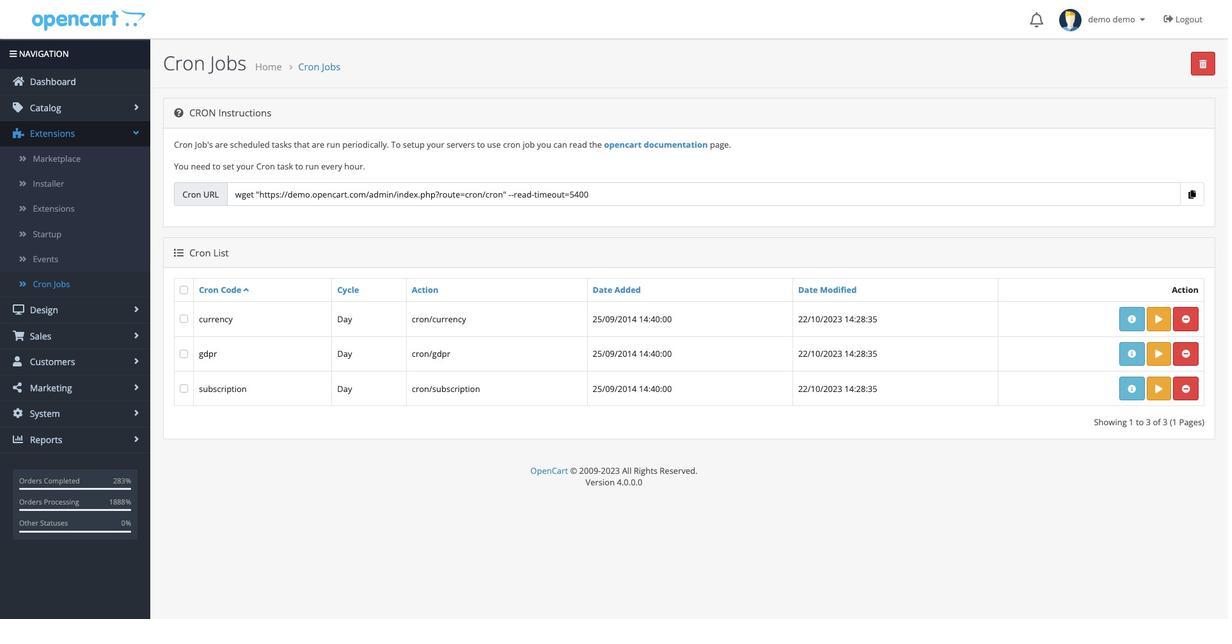 Task type: vqa. For each thing, say whether or not it's contained in the screenshot.


Task type: describe. For each thing, give the bounding box(es) containing it.
cron right home link
[[298, 60, 319, 73]]

statuses
[[40, 518, 68, 528]]

home image
[[13, 76, 24, 86]]

1 3 from the left
[[1146, 417, 1151, 428]]

1 horizontal spatial run
[[327, 139, 340, 150]]

opencart
[[604, 139, 642, 150]]

design link
[[0, 297, 150, 323]]

14:28:35 for cron/gdpr
[[844, 348, 877, 360]]

2023
[[601, 465, 620, 476]]

task
[[277, 160, 293, 172]]

installer
[[33, 178, 64, 189]]

need
[[191, 160, 210, 172]]

reports
[[28, 434, 62, 446]]

1 extensions link from the top
[[0, 121, 150, 146]]

question circle image
[[174, 108, 184, 118]]

action link
[[412, 284, 439, 296]]

catalog link
[[0, 95, 150, 120]]

share alt image
[[13, 382, 24, 393]]

startup link
[[0, 222, 150, 247]]

cron/currency
[[412, 313, 466, 325]]

showing
[[1094, 417, 1127, 428]]

cron job's are scheduled tasks that are run periodically. to setup your servers to use cron job you can read the opencart documentation page.
[[174, 139, 731, 150]]

installer link
[[0, 172, 150, 197]]

marketplace
[[33, 153, 81, 164]]

cog image
[[13, 408, 24, 419]]

catalog
[[28, 102, 61, 114]]

cron
[[189, 106, 216, 119]]

demo demo link
[[1053, 0, 1154, 38]]

©
[[570, 465, 577, 476]]

job
[[523, 139, 535, 150]]

reports link
[[0, 427, 150, 453]]

22/10/2023 for cron/subscription
[[798, 383, 842, 394]]

22/10/2023 14:28:35 for cron/currency
[[798, 313, 877, 325]]

periodically.
[[342, 139, 389, 150]]

code
[[221, 284, 241, 295]]

that
[[294, 139, 310, 150]]

22/10/2023 14:28:35 for cron/subscription
[[798, 383, 877, 394]]

orders processing
[[19, 497, 79, 507]]

cron left the code in the top of the page
[[199, 284, 219, 295]]

cycle link
[[337, 284, 359, 296]]

bars image
[[10, 50, 17, 58]]

list image
[[174, 248, 184, 258]]

subscription
[[199, 383, 247, 394]]

currency
[[199, 313, 233, 325]]

22/10/2023 for cron/gdpr
[[798, 348, 842, 360]]

you
[[537, 139, 551, 150]]

reserved.
[[660, 465, 698, 476]]

4.0.0.0
[[617, 476, 642, 488]]

0 vertical spatial extensions
[[28, 128, 75, 140]]

cron instructions
[[187, 106, 271, 119]]

info circle image for cron/currency
[[1128, 315, 1136, 323]]

of
[[1153, 417, 1161, 428]]

customers
[[28, 356, 75, 368]]

(1
[[1170, 417, 1177, 428]]

use
[[487, 139, 501, 150]]

0 horizontal spatial run
[[305, 160, 319, 172]]

25/09/2014 14:40:00 for cron/gdpr
[[593, 348, 672, 360]]

home link
[[255, 60, 282, 73]]

25/09/2014 for cron/subscription
[[593, 383, 637, 394]]

demo demo image
[[1059, 9, 1082, 31]]

setup
[[403, 139, 425, 150]]

1 horizontal spatial jobs
[[210, 50, 246, 76]]

design
[[28, 304, 58, 316]]

events link
[[0, 247, 150, 272]]

0 horizontal spatial your
[[236, 160, 254, 172]]

cron left task
[[256, 160, 275, 172]]

2 extensions link from the top
[[0, 197, 150, 222]]

cron code
[[199, 284, 241, 295]]

marketing
[[28, 382, 72, 394]]

date added link
[[593, 284, 641, 296]]

other statuses
[[19, 518, 68, 528]]

can
[[553, 139, 567, 150]]

cycle
[[337, 284, 359, 296]]

cron
[[503, 139, 520, 150]]

completed
[[44, 476, 80, 485]]

delete image
[[1199, 60, 1207, 68]]

scheduled
[[230, 139, 270, 150]]

to
[[391, 139, 401, 150]]

opencart
[[530, 465, 568, 476]]

date modified link
[[798, 284, 857, 296]]

0 horizontal spatial cron jobs link
[[0, 272, 150, 297]]

cron url
[[182, 188, 219, 200]]

0 horizontal spatial cron jobs
[[33, 278, 70, 290]]

25/09/2014 for cron/currency
[[593, 313, 637, 325]]

the
[[589, 139, 602, 150]]

opencart documentation link
[[604, 139, 708, 150]]

0%
[[121, 518, 131, 528]]

rights
[[634, 465, 657, 476]]

navigation
[[17, 48, 69, 59]]

1 vertical spatial extensions
[[33, 203, 75, 214]]

2 are from the left
[[312, 139, 324, 150]]

22/10/2023 for cron/currency
[[798, 313, 842, 325]]

url
[[203, 188, 219, 200]]

opencart link
[[530, 465, 568, 476]]

to right 1
[[1136, 417, 1144, 428]]

2 action from the left
[[1172, 284, 1199, 296]]

date added
[[593, 284, 641, 296]]

job's
[[195, 139, 213, 150]]

date for date modified
[[798, 284, 818, 296]]

marketing link
[[0, 375, 150, 401]]

customers link
[[0, 349, 150, 375]]

14:40:00 for cron/subscription
[[639, 383, 672, 394]]

page.
[[710, 139, 731, 150]]

cron left job's
[[174, 139, 193, 150]]

gdpr
[[199, 348, 217, 360]]

info circle image
[[1128, 350, 1136, 358]]

date for date added
[[593, 284, 612, 296]]

marketplace link
[[0, 146, 150, 172]]

run cron job image for cron/currency
[[1155, 315, 1163, 323]]

list
[[213, 246, 229, 259]]

caret down image
[[1137, 15, 1148, 24]]

version
[[586, 476, 615, 488]]

servers
[[447, 139, 475, 150]]

tasks
[[272, 139, 292, 150]]

desktop image
[[13, 305, 24, 315]]

jobs for the leftmost cron jobs link
[[54, 278, 70, 290]]

demo demo
[[1082, 13, 1137, 25]]

1 demo from the left
[[1088, 13, 1111, 25]]

set
[[223, 160, 234, 172]]



Task type: locate. For each thing, give the bounding box(es) containing it.
0 horizontal spatial date
[[593, 284, 612, 296]]

opencart © 2009-2023 all rights reserved. version 4.0.0.0
[[530, 465, 698, 488]]

dashboard
[[28, 76, 76, 88]]

1 vertical spatial orders
[[19, 497, 42, 507]]

25/09/2014 14:40:00 for cron/subscription
[[593, 383, 672, 394]]

1 vertical spatial your
[[236, 160, 254, 172]]

to right task
[[295, 160, 303, 172]]

2 vertical spatial run cron job image
[[1155, 385, 1163, 393]]

0 vertical spatial your
[[427, 139, 444, 150]]

2 orders from the top
[[19, 497, 42, 507]]

2 vertical spatial 25/09/2014
[[593, 383, 637, 394]]

1 25/09/2014 from the top
[[593, 313, 637, 325]]

3
[[1146, 417, 1151, 428], [1163, 417, 1168, 428]]

0 vertical spatial run cron job image
[[1155, 315, 1163, 323]]

every
[[321, 160, 342, 172]]

puzzle piece image
[[13, 128, 24, 138]]

jobs left home link
[[210, 50, 246, 76]]

logout
[[1176, 13, 1202, 25]]

1 horizontal spatial 3
[[1163, 417, 1168, 428]]

2 14:28:35 from the top
[[844, 348, 877, 360]]

1 vertical spatial extensions link
[[0, 197, 150, 222]]

22/10/2023
[[798, 313, 842, 325], [798, 348, 842, 360], [798, 383, 842, 394]]

14:28:35 for cron/subscription
[[844, 383, 877, 394]]

day for cron/gdpr
[[337, 348, 352, 360]]

0 vertical spatial 25/09/2014 14:40:00
[[593, 313, 672, 325]]

3 14:40:00 from the top
[[639, 383, 672, 394]]

2 25/09/2014 14:40:00 from the top
[[593, 348, 672, 360]]

info circle image for cron/subscription
[[1128, 385, 1136, 393]]

orders completed
[[19, 476, 80, 485]]

showing 1 to 3 of 3 (1 pages)
[[1094, 417, 1204, 428]]

are
[[215, 139, 228, 150], [312, 139, 324, 150]]

tag image
[[13, 102, 24, 112]]

25/09/2014 14:40:00
[[593, 313, 672, 325], [593, 348, 672, 360], [593, 383, 672, 394]]

3 25/09/2014 14:40:00 from the top
[[593, 383, 672, 394]]

are right the that
[[312, 139, 324, 150]]

3 22/10/2023 14:28:35 from the top
[[798, 383, 877, 394]]

22/10/2023 14:28:35 for cron/gdpr
[[798, 348, 877, 360]]

0 vertical spatial extensions link
[[0, 121, 150, 146]]

14:40:00
[[639, 313, 672, 325], [639, 348, 672, 360], [639, 383, 672, 394]]

action
[[412, 284, 439, 296], [1172, 284, 1199, 296]]

cron code link
[[199, 284, 249, 295]]

283%
[[113, 476, 131, 485]]

chart bar image
[[13, 434, 24, 445]]

events
[[33, 253, 58, 265]]

sign out alt image
[[1164, 14, 1173, 24]]

1 14:28:35 from the top
[[844, 313, 877, 325]]

0 vertical spatial cron jobs link
[[298, 60, 340, 73]]

run cron job image for cron/gdpr
[[1155, 350, 1163, 358]]

cron jobs up cron
[[163, 50, 246, 76]]

other
[[19, 518, 38, 528]]

1 22/10/2023 14:28:35 from the top
[[798, 313, 877, 325]]

22/10/2023 14:28:35
[[798, 313, 877, 325], [798, 348, 877, 360], [798, 383, 877, 394]]

1 vertical spatial 22/10/2023
[[798, 348, 842, 360]]

1 vertical spatial cron jobs link
[[0, 272, 150, 297]]

1 vertical spatial run cron job image
[[1155, 350, 1163, 358]]

day for cron/subscription
[[337, 383, 352, 394]]

disable image
[[1182, 315, 1190, 323], [1182, 350, 1190, 358], [1182, 385, 1190, 393]]

1 22/10/2023 from the top
[[798, 313, 842, 325]]

1 horizontal spatial date
[[798, 284, 818, 296]]

your
[[427, 139, 444, 150], [236, 160, 254, 172]]

orders
[[19, 476, 42, 485], [19, 497, 42, 507]]

orders for orders processing
[[19, 497, 42, 507]]

processing
[[44, 497, 79, 507]]

run cron job image for cron/subscription
[[1155, 385, 1163, 393]]

3 disable image from the top
[[1182, 385, 1190, 393]]

1 25/09/2014 14:40:00 from the top
[[593, 313, 672, 325]]

0 vertical spatial orders
[[19, 476, 42, 485]]

shopping cart image
[[13, 330, 24, 341]]

1 vertical spatial info circle image
[[1128, 385, 1136, 393]]

demo left caret down icon
[[1113, 13, 1135, 25]]

25/09/2014 for cron/gdpr
[[593, 348, 637, 360]]

0 horizontal spatial action
[[412, 284, 439, 296]]

1 date from the left
[[593, 284, 612, 296]]

run cron job image
[[1155, 315, 1163, 323], [1155, 350, 1163, 358], [1155, 385, 1163, 393]]

2 25/09/2014 from the top
[[593, 348, 637, 360]]

user image
[[13, 356, 24, 367]]

2 vertical spatial disable image
[[1182, 385, 1190, 393]]

added
[[614, 284, 641, 296]]

day
[[337, 313, 352, 325], [337, 348, 352, 360], [337, 383, 352, 394]]

date
[[593, 284, 612, 296], [798, 284, 818, 296]]

1 vertical spatial disable image
[[1182, 350, 1190, 358]]

0 vertical spatial 25/09/2014
[[593, 313, 637, 325]]

3 25/09/2014 from the top
[[593, 383, 637, 394]]

14:28:35
[[844, 313, 877, 325], [844, 348, 877, 360], [844, 383, 877, 394]]

None checkbox
[[180, 286, 188, 294]]

dashboard link
[[0, 69, 150, 95]]

None text field
[[227, 182, 1181, 206]]

3 left (1
[[1163, 417, 1168, 428]]

1 run cron job image from the top
[[1155, 315, 1163, 323]]

demo
[[1088, 13, 1111, 25], [1113, 13, 1135, 25]]

are right job's
[[215, 139, 228, 150]]

3 left of
[[1146, 417, 1151, 428]]

run
[[327, 139, 340, 150], [305, 160, 319, 172]]

jobs right home link
[[322, 60, 340, 73]]

1 vertical spatial run
[[305, 160, 319, 172]]

2 info circle image from the top
[[1128, 385, 1136, 393]]

1 vertical spatial 25/09/2014 14:40:00
[[593, 348, 672, 360]]

info circle image up info circle icon
[[1128, 315, 1136, 323]]

2 vertical spatial 22/10/2023
[[798, 383, 842, 394]]

0 vertical spatial info circle image
[[1128, 315, 1136, 323]]

pages)
[[1179, 417, 1204, 428]]

date modified
[[798, 284, 857, 296]]

1 horizontal spatial cron jobs
[[163, 50, 246, 76]]

1 horizontal spatial are
[[312, 139, 324, 150]]

system
[[28, 408, 60, 420]]

extensions down installer
[[33, 203, 75, 214]]

orders for orders completed
[[19, 476, 42, 485]]

you need to set your cron task to run every hour.
[[174, 160, 365, 172]]

2 horizontal spatial jobs
[[322, 60, 340, 73]]

2 day from the top
[[337, 348, 352, 360]]

you
[[174, 160, 189, 172]]

jobs
[[210, 50, 246, 76], [322, 60, 340, 73], [54, 278, 70, 290]]

0 vertical spatial 14:40:00
[[639, 313, 672, 325]]

2 14:40:00 from the top
[[639, 348, 672, 360]]

1 are from the left
[[215, 139, 228, 150]]

1 14:40:00 from the top
[[639, 313, 672, 325]]

0 horizontal spatial demo
[[1088, 13, 1111, 25]]

read
[[569, 139, 587, 150]]

cron up question circle icon
[[163, 50, 205, 76]]

1 action from the left
[[412, 284, 439, 296]]

2 vertical spatial 14:40:00
[[639, 383, 672, 394]]

extensions link down installer
[[0, 197, 150, 222]]

sales link
[[0, 323, 150, 349]]

to
[[477, 139, 485, 150], [213, 160, 221, 172], [295, 160, 303, 172], [1136, 417, 1144, 428]]

1 horizontal spatial cron jobs link
[[298, 60, 340, 73]]

orders up orders processing
[[19, 476, 42, 485]]

2 vertical spatial 22/10/2023 14:28:35
[[798, 383, 877, 394]]

instructions
[[218, 106, 271, 119]]

day for cron/currency
[[337, 313, 352, 325]]

1 orders from the top
[[19, 476, 42, 485]]

modified
[[820, 284, 857, 296]]

hour.
[[344, 160, 365, 172]]

cron jobs right home link
[[298, 60, 340, 73]]

None checkbox
[[180, 315, 188, 323], [180, 350, 188, 358], [180, 385, 188, 393], [180, 315, 188, 323], [180, 350, 188, 358], [180, 385, 188, 393]]

0 horizontal spatial are
[[215, 139, 228, 150]]

3 22/10/2023 from the top
[[798, 383, 842, 394]]

disable image for cron/gdpr
[[1182, 350, 1190, 358]]

1
[[1129, 417, 1134, 428]]

cron/gdpr
[[412, 348, 450, 360]]

1 horizontal spatial action
[[1172, 284, 1199, 296]]

extensions link
[[0, 121, 150, 146], [0, 197, 150, 222]]

jobs for topmost cron jobs link
[[322, 60, 340, 73]]

2 vertical spatial 14:28:35
[[844, 383, 877, 394]]

jobs down events link on the top
[[54, 278, 70, 290]]

2 disable image from the top
[[1182, 350, 1190, 358]]

1 info circle image from the top
[[1128, 315, 1136, 323]]

0 horizontal spatial jobs
[[54, 278, 70, 290]]

0 vertical spatial 22/10/2023
[[798, 313, 842, 325]]

documentation
[[644, 139, 708, 150]]

0 vertical spatial disable image
[[1182, 315, 1190, 323]]

date left added
[[593, 284, 612, 296]]

2 vertical spatial 25/09/2014 14:40:00
[[593, 383, 672, 394]]

cron jobs
[[163, 50, 246, 76], [298, 60, 340, 73], [33, 278, 70, 290]]

bell image
[[1030, 12, 1043, 28]]

cron jobs down events
[[33, 278, 70, 290]]

run up 'every'
[[327, 139, 340, 150]]

3 run cron job image from the top
[[1155, 385, 1163, 393]]

cron list
[[187, 246, 229, 259]]

info circle image up 1
[[1128, 385, 1136, 393]]

extensions link down catalog link
[[0, 121, 150, 146]]

cron jobs link right home link
[[298, 60, 340, 73]]

date left modified
[[798, 284, 818, 296]]

system link
[[0, 401, 150, 427]]

0 vertical spatial 14:28:35
[[844, 313, 877, 325]]

info circle image
[[1128, 315, 1136, 323], [1128, 385, 1136, 393]]

to left use
[[477, 139, 485, 150]]

home
[[255, 60, 282, 73]]

14:40:00 for cron/currency
[[639, 313, 672, 325]]

disable image for cron/currency
[[1182, 315, 1190, 323]]

2 vertical spatial day
[[337, 383, 352, 394]]

your right the setup
[[427, 139, 444, 150]]

1 vertical spatial day
[[337, 348, 352, 360]]

copy image
[[1189, 190, 1196, 199]]

0 vertical spatial run
[[327, 139, 340, 150]]

3 day from the top
[[337, 383, 352, 394]]

2 run cron job image from the top
[[1155, 350, 1163, 358]]

disable image for cron/subscription
[[1182, 385, 1190, 393]]

orders up other at the left bottom of the page
[[19, 497, 42, 507]]

1 vertical spatial 25/09/2014
[[593, 348, 637, 360]]

extensions up marketplace at left
[[28, 128, 75, 140]]

25/09/2014
[[593, 313, 637, 325], [593, 348, 637, 360], [593, 383, 637, 394]]

25/09/2014 14:40:00 for cron/currency
[[593, 313, 672, 325]]

cron down events
[[33, 278, 52, 290]]

cron
[[163, 50, 205, 76], [298, 60, 319, 73], [174, 139, 193, 150], [256, 160, 275, 172], [182, 188, 201, 200], [189, 246, 211, 259], [33, 278, 52, 290], [199, 284, 219, 295]]

cron jobs link up design link
[[0, 272, 150, 297]]

1 vertical spatial 14:28:35
[[844, 348, 877, 360]]

3 14:28:35 from the top
[[844, 383, 877, 394]]

14:40:00 for cron/gdpr
[[639, 348, 672, 360]]

1 day from the top
[[337, 313, 352, 325]]

2 demo from the left
[[1113, 13, 1135, 25]]

cron/subscription
[[412, 383, 480, 394]]

2 22/10/2023 14:28:35 from the top
[[798, 348, 877, 360]]

1 vertical spatial 14:40:00
[[639, 348, 672, 360]]

1888%
[[109, 497, 131, 507]]

demo right demo demo image
[[1088, 13, 1111, 25]]

to left set
[[213, 160, 221, 172]]

1 disable image from the top
[[1182, 315, 1190, 323]]

2 22/10/2023 from the top
[[798, 348, 842, 360]]

14:28:35 for cron/currency
[[844, 313, 877, 325]]

cron left the list
[[189, 246, 211, 259]]

run left 'every'
[[305, 160, 319, 172]]

2 date from the left
[[798, 284, 818, 296]]

1 horizontal spatial your
[[427, 139, 444, 150]]

1 horizontal spatial demo
[[1113, 13, 1135, 25]]

cron jobs link
[[298, 60, 340, 73], [0, 272, 150, 297]]

logout link
[[1154, 0, 1215, 38]]

opencart image
[[30, 7, 146, 31]]

cron left the url
[[182, 188, 201, 200]]

2 3 from the left
[[1163, 417, 1168, 428]]

0 vertical spatial day
[[337, 313, 352, 325]]

0 horizontal spatial 3
[[1146, 417, 1151, 428]]

0 vertical spatial 22/10/2023 14:28:35
[[798, 313, 877, 325]]

1 vertical spatial 22/10/2023 14:28:35
[[798, 348, 877, 360]]

sales
[[28, 330, 51, 342]]

2 horizontal spatial cron jobs
[[298, 60, 340, 73]]

your right set
[[236, 160, 254, 172]]



